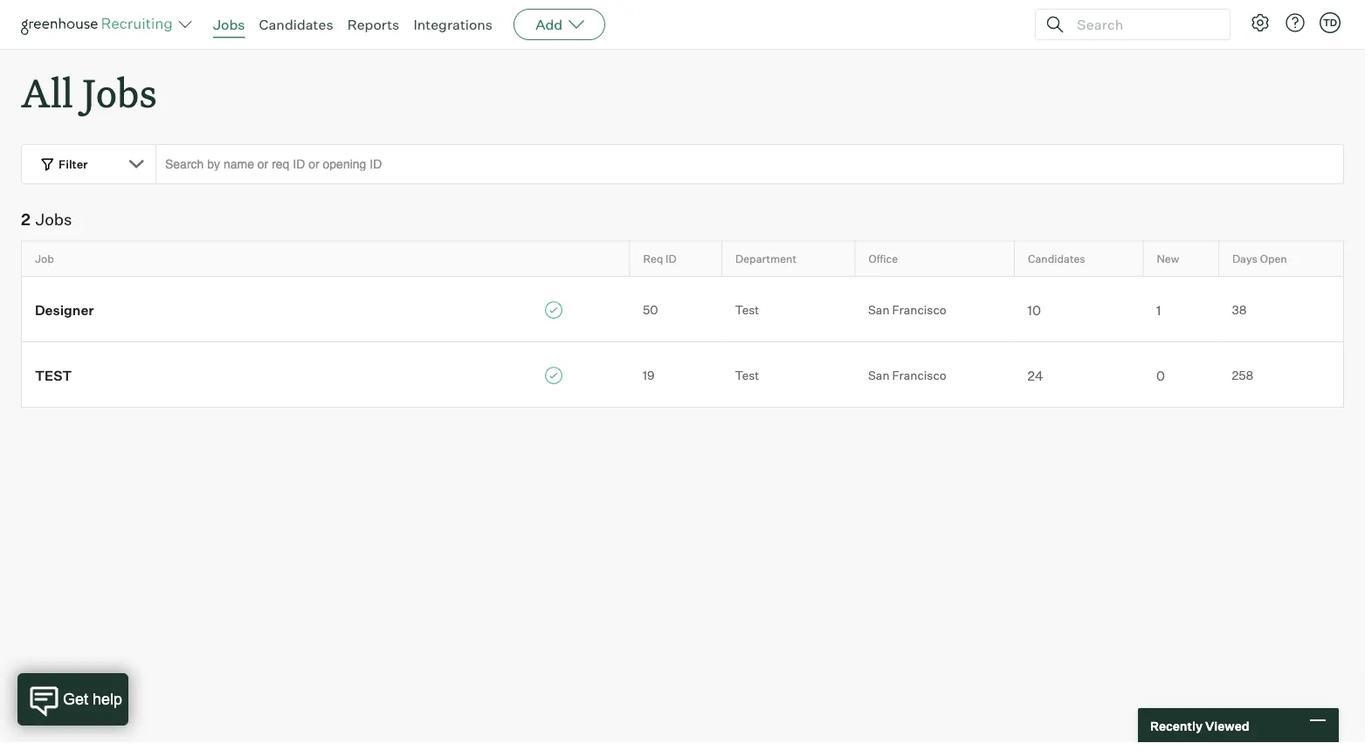 Task type: locate. For each thing, give the bounding box(es) containing it.
job
[[35, 252, 54, 266]]

open
[[1261, 252, 1288, 266]]

configure image
[[1250, 12, 1271, 33]]

2 francisco from the top
[[893, 368, 947, 383]]

req id
[[643, 252, 677, 266]]

1 vertical spatial test
[[735, 368, 760, 383]]

jobs right 2
[[36, 209, 72, 229]]

td
[[1324, 17, 1338, 28]]

1 vertical spatial francisco
[[893, 368, 947, 383]]

san
[[868, 302, 890, 317], [868, 368, 890, 383]]

0 vertical spatial francisco
[[893, 302, 947, 317]]

1 horizontal spatial candidates
[[1028, 252, 1086, 266]]

0 horizontal spatial jobs
[[36, 209, 72, 229]]

1 vertical spatial candidates
[[1028, 252, 1086, 266]]

candidates up 10 link
[[1028, 252, 1086, 266]]

reports link
[[347, 16, 400, 33]]

1 vertical spatial san
[[868, 368, 890, 383]]

1 test from the top
[[735, 302, 760, 317]]

candidates link
[[259, 16, 333, 33]]

1
[[1157, 302, 1162, 318]]

1 san francisco from the top
[[868, 302, 947, 317]]

td button
[[1317, 9, 1345, 37]]

san for designer
[[868, 302, 890, 317]]

jobs
[[213, 16, 245, 33], [82, 66, 157, 118], [36, 209, 72, 229]]

days
[[1233, 252, 1258, 266]]

2 jobs
[[21, 209, 72, 229]]

1 vertical spatial jobs
[[82, 66, 157, 118]]

1 vertical spatial san francisco
[[868, 368, 947, 383]]

1 horizontal spatial jobs
[[82, 66, 157, 118]]

francisco
[[893, 302, 947, 317], [893, 368, 947, 383]]

test for designer
[[735, 302, 760, 317]]

candidates
[[259, 16, 333, 33], [1028, 252, 1086, 266]]

2 san from the top
[[868, 368, 890, 383]]

0 vertical spatial san
[[868, 302, 890, 317]]

san for test
[[868, 368, 890, 383]]

2 horizontal spatial jobs
[[213, 16, 245, 33]]

Search by name or req ID or opening ID text field
[[156, 144, 1345, 185]]

1 san from the top
[[868, 302, 890, 317]]

jobs down greenhouse recruiting image
[[82, 66, 157, 118]]

designer link
[[22, 300, 630, 319]]

san francisco
[[868, 302, 947, 317], [868, 368, 947, 383]]

jobs left candidates link
[[213, 16, 245, 33]]

1 francisco from the top
[[893, 302, 947, 317]]

greenhouse recruiting image
[[21, 14, 178, 35]]

new
[[1157, 252, 1180, 266]]

reports
[[347, 16, 400, 33]]

2 san francisco from the top
[[868, 368, 947, 383]]

candidates right jobs link
[[259, 16, 333, 33]]

test
[[735, 302, 760, 317], [735, 368, 760, 383]]

2 vertical spatial jobs
[[36, 209, 72, 229]]

0 vertical spatial candidates
[[259, 16, 333, 33]]

test link
[[22, 365, 630, 385]]

0 horizontal spatial candidates
[[259, 16, 333, 33]]

francisco for test
[[893, 368, 947, 383]]

1 link
[[1144, 300, 1219, 319]]

10
[[1028, 302, 1041, 318]]

0 vertical spatial test
[[735, 302, 760, 317]]

2 test from the top
[[735, 368, 760, 383]]

0 vertical spatial san francisco
[[868, 302, 947, 317]]



Task type: describe. For each thing, give the bounding box(es) containing it.
2
[[21, 209, 30, 229]]

integrations link
[[414, 16, 493, 33]]

all jobs
[[21, 66, 157, 118]]

all
[[21, 66, 73, 118]]

jobs for 2 jobs
[[36, 209, 72, 229]]

test
[[35, 367, 72, 384]]

0 link
[[1144, 366, 1219, 384]]

19
[[643, 368, 655, 383]]

0
[[1157, 368, 1166, 383]]

jobs for all jobs
[[82, 66, 157, 118]]

days open
[[1233, 252, 1288, 266]]

add
[[536, 16, 563, 33]]

td button
[[1320, 12, 1341, 33]]

recently
[[1151, 718, 1203, 734]]

designer
[[35, 302, 94, 319]]

50
[[643, 302, 658, 317]]

san francisco for test
[[868, 368, 947, 383]]

jobs link
[[213, 16, 245, 33]]

id
[[666, 252, 677, 266]]

24 link
[[1015, 366, 1144, 384]]

add button
[[514, 9, 606, 40]]

10 link
[[1015, 300, 1144, 319]]

office
[[869, 252, 898, 266]]

24
[[1028, 368, 1044, 383]]

integrations
[[414, 16, 493, 33]]

francisco for designer
[[893, 302, 947, 317]]

258
[[1232, 368, 1254, 383]]

san francisco for designer
[[868, 302, 947, 317]]

38
[[1232, 302, 1247, 317]]

viewed
[[1206, 718, 1250, 734]]

0 vertical spatial jobs
[[213, 16, 245, 33]]

req
[[643, 252, 664, 266]]

filter
[[59, 157, 88, 171]]

department
[[736, 252, 797, 266]]

test for test
[[735, 368, 760, 383]]

recently viewed
[[1151, 718, 1250, 734]]

Search text field
[[1073, 12, 1215, 37]]



Task type: vqa. For each thing, say whether or not it's contained in the screenshot.
24
yes



